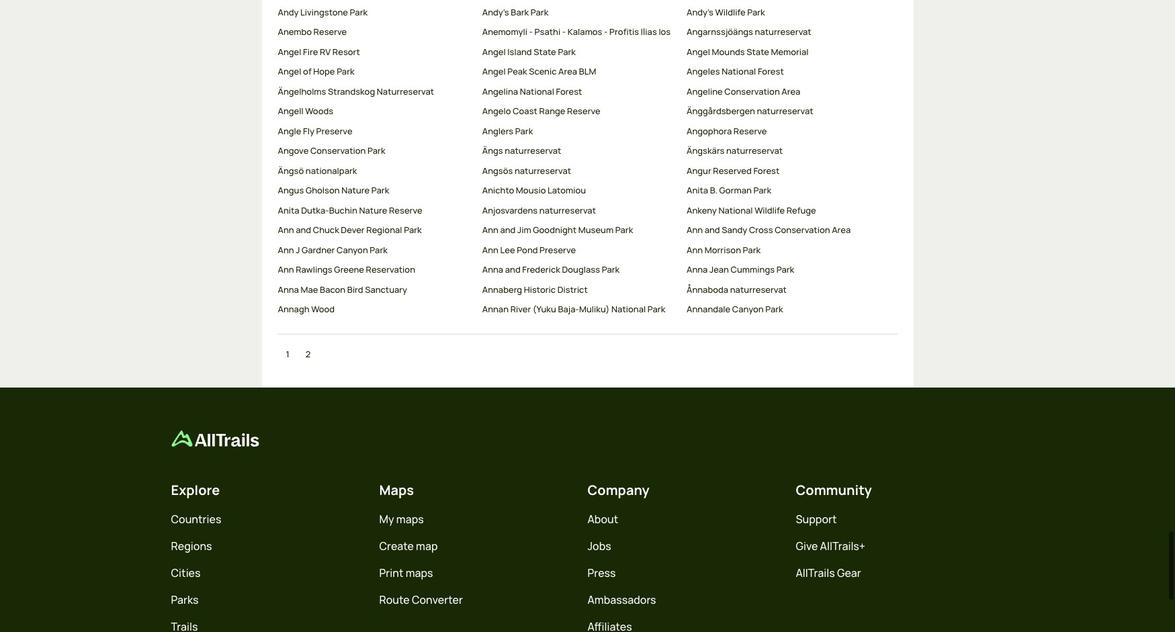 Task type: describe. For each thing, give the bounding box(es) containing it.
angel fire rv resort link
[[278, 46, 472, 59]]

1 horizontal spatial canyon
[[733, 303, 764, 316]]

reserve up rv
[[314, 26, 347, 38]]

angeles national forest link
[[687, 65, 881, 79]]

angel peak scenic area blm
[[483, 65, 597, 78]]

1 link
[[286, 348, 290, 361]]

ann for ann and sandy cross conservation area
[[687, 224, 703, 236]]

angeline conservation area
[[687, 85, 801, 97]]

woods
[[305, 105, 334, 117]]

anna for anna mae bacon bird sanctuary
[[278, 284, 299, 296]]

alltrails image
[[171, 431, 259, 447]]

create
[[380, 539, 414, 554]]

community link
[[796, 482, 873, 500]]

angeles national forest
[[687, 65, 784, 78]]

scenic
[[529, 65, 557, 78]]

anglers park link
[[483, 125, 676, 138]]

angophora reserve
[[687, 125, 767, 137]]

and for jim
[[501, 224, 516, 236]]

national right muliku)
[[612, 303, 646, 316]]

sanctuary
[[365, 284, 407, 296]]

company link
[[588, 482, 650, 500]]

annandale canyon park
[[687, 303, 784, 316]]

angove conservation park
[[278, 145, 386, 157]]

ängelholms strandskog naturreservat link
[[278, 85, 472, 98]]

anichto mousio latomiou
[[483, 184, 586, 197]]

alltrails gear link
[[796, 566, 862, 581]]

angel for angel island state park
[[483, 46, 506, 58]]

anna for anna jean cummings park
[[687, 264, 708, 276]]

annan
[[483, 303, 509, 316]]

anichto
[[483, 184, 515, 197]]

ängsö nationalpark
[[278, 165, 357, 177]]

conservation for angeline
[[725, 85, 780, 97]]

ånnaboda naturreservat link
[[687, 284, 881, 297]]

nature inside 'link'
[[359, 204, 388, 216]]

explore
[[171, 482, 220, 500]]

park down coast
[[516, 125, 533, 137]]

park up the anembo reserve link
[[350, 6, 368, 18]]

ann j gardner canyon park link
[[278, 244, 472, 257]]

park right douglass
[[602, 264, 620, 276]]

angelo
[[483, 105, 511, 117]]

angur
[[687, 165, 712, 177]]

morrison
[[705, 244, 742, 256]]

wood
[[311, 303, 335, 316]]

angle fly preserve link
[[278, 125, 472, 138]]

park down ann morrison park link
[[777, 264, 795, 276]]

0 vertical spatial wildlife
[[716, 6, 746, 18]]

ängsö nationalpark link
[[278, 165, 472, 178]]

andy's wildlife park link
[[687, 6, 881, 19]]

2 horizontal spatial area
[[833, 224, 851, 236]]

regions link
[[171, 539, 212, 554]]

angus
[[278, 184, 304, 197]]

angell
[[278, 105, 304, 117]]

anita for anita dutka-buchin nature reserve
[[278, 204, 300, 216]]

map
[[416, 539, 438, 554]]

naturreservat for angsös naturreservat
[[515, 165, 572, 177]]

fire
[[303, 46, 318, 58]]

regions
[[171, 539, 212, 554]]

anna mae bacon bird sanctuary link
[[278, 284, 472, 297]]

pond
[[517, 244, 538, 256]]

anita b. gorman park
[[687, 184, 772, 197]]

ann and chuck dever regional park
[[278, 224, 422, 236]]

anna mae bacon bird sanctuary
[[278, 284, 407, 296]]

angel for angel mounds state memorial
[[687, 46, 711, 58]]

anna and frederick douglass park
[[483, 264, 620, 276]]

park right bark in the left of the page
[[531, 6, 549, 18]]

2 - from the left
[[563, 26, 566, 38]]

reserve down the angelina national forest link
[[568, 105, 601, 117]]

park up the ankeny national wildlife refuge in the right top of the page
[[754, 184, 772, 197]]

press
[[588, 566, 616, 581]]

naturreservat for ängs naturreservat
[[505, 145, 562, 157]]

support
[[796, 513, 837, 527]]

goodnight
[[533, 224, 577, 236]]

angeline conservation area link
[[687, 85, 881, 98]]

reserved
[[714, 165, 752, 177]]

annaberg
[[483, 284, 522, 296]]

frederick
[[523, 264, 561, 276]]

maps for my maps
[[397, 513, 424, 527]]

reserve inside 'link'
[[389, 204, 423, 216]]

0 vertical spatial canyon
[[337, 244, 368, 256]]

gardner
[[302, 244, 335, 256]]

sandy
[[722, 224, 748, 236]]

mae
[[301, 284, 318, 296]]

maps
[[380, 482, 414, 500]]

1 vertical spatial area
[[782, 85, 801, 97]]

countries link
[[171, 513, 222, 527]]

buchin
[[329, 204, 358, 216]]

preserve inside "link"
[[540, 244, 576, 256]]

ängs
[[483, 145, 503, 157]]

naturreservat for angarnssjöängs naturreservat
[[755, 26, 812, 38]]

ann and jim goodnight museum park link
[[483, 224, 676, 237]]

park down resort
[[337, 65, 355, 78]]

0 vertical spatial nature
[[342, 184, 370, 197]]

of
[[303, 65, 312, 78]]

cookie consent banner dialog
[[16, 569, 1160, 617]]

ann and jim goodnight museum park
[[483, 224, 634, 236]]

my maps
[[380, 513, 424, 527]]

angove
[[278, 145, 309, 157]]

support link
[[796, 513, 837, 527]]

cities
[[171, 566, 201, 581]]

state for park
[[534, 46, 557, 58]]

angle
[[278, 125, 302, 137]]

angel mounds state memorial link
[[687, 46, 881, 59]]

park up angarnssjöängs naturreservat
[[748, 6, 766, 18]]

alltrails
[[796, 566, 836, 581]]

angsös naturreservat
[[483, 165, 572, 177]]

annagh wood link
[[278, 303, 472, 317]]

ängskärs
[[687, 145, 725, 157]]

converter
[[412, 593, 463, 608]]

and for sandy
[[705, 224, 721, 236]]

angle fly preserve
[[278, 125, 353, 137]]

park down angle fly preserve link
[[368, 145, 386, 157]]

anita dutka-buchin nature reserve link
[[278, 204, 472, 217]]

andy's bark park
[[483, 6, 549, 18]]

ann and chuck dever regional park link
[[278, 224, 472, 237]]

anglers park
[[483, 125, 533, 137]]

ängskärs naturreservat link
[[687, 145, 881, 158]]

forest for angeles national forest
[[758, 65, 784, 78]]

ann for ann and chuck dever regional park
[[278, 224, 294, 236]]

jobs link
[[588, 539, 612, 554]]

park right museum
[[616, 224, 634, 236]]

ambassadors link
[[588, 593, 657, 608]]

ann for ann lee pond preserve
[[483, 244, 499, 256]]

park down ängsö nationalpark link
[[372, 184, 390, 197]]

psathi
[[535, 26, 561, 38]]



Task type: vqa. For each thing, say whether or not it's contained in the screenshot.
Ängelholms Strandskog Naturreservat link
yes



Task type: locate. For each thing, give the bounding box(es) containing it.
national for angelina
[[520, 85, 555, 97]]

0 horizontal spatial -
[[529, 26, 533, 38]]

maps link
[[380, 482, 414, 500]]

and for chuck
[[296, 224, 311, 236]]

änggårdsbergen
[[687, 105, 756, 117]]

ann left rawlings
[[278, 264, 294, 276]]

naturreservat for ånnaboda naturreservat
[[731, 284, 787, 296]]

1 horizontal spatial preserve
[[540, 244, 576, 256]]

angus gholson nature park link
[[278, 184, 472, 198]]

ann for ann rawlings greene reservation
[[278, 264, 294, 276]]

annandale
[[687, 303, 731, 316]]

- left the profitis
[[604, 26, 608, 38]]

kalamos
[[568, 26, 603, 38]]

anembo reserve
[[278, 26, 347, 38]]

angel peak scenic area blm link
[[483, 65, 676, 79]]

state up scenic
[[534, 46, 557, 58]]

maps up 'route converter'
[[406, 566, 433, 581]]

nature up "anita dutka-buchin nature reserve"
[[342, 184, 370, 197]]

cross
[[750, 224, 774, 236]]

ann and sandy cross conservation area
[[687, 224, 851, 236]]

ann down 'angus'
[[278, 224, 294, 236]]

conservation up änggårdsbergen naturreservat at the right top
[[725, 85, 780, 97]]

0 horizontal spatial andy's
[[483, 6, 509, 18]]

0 horizontal spatial canyon
[[337, 244, 368, 256]]

park left annandale
[[648, 303, 666, 316]]

parks
[[171, 593, 199, 608]]

1 vertical spatial anita
[[278, 204, 300, 216]]

angell woods
[[278, 105, 334, 117]]

ånnaboda naturreservat
[[687, 284, 787, 296]]

national down gorman
[[719, 204, 753, 216]]

annaberg historic district link
[[483, 284, 676, 297]]

0 vertical spatial forest
[[758, 65, 784, 78]]

anjosvardens naturreservat
[[483, 204, 596, 216]]

naturreservat down angeline conservation area link
[[757, 105, 814, 117]]

0 vertical spatial conservation
[[725, 85, 780, 97]]

angel fire rv resort
[[278, 46, 360, 58]]

maps
[[397, 513, 424, 527], [406, 566, 433, 581]]

anita b. gorman park link
[[687, 184, 881, 198]]

1 horizontal spatial -
[[563, 26, 566, 38]]

andy livingstone park link
[[278, 6, 472, 19]]

and left sandy
[[705, 224, 721, 236]]

ann j gardner canyon park
[[278, 244, 388, 256]]

douglass
[[562, 264, 600, 276]]

ann lee pond preserve
[[483, 244, 576, 256]]

andy's for andy's wildlife park
[[687, 6, 714, 18]]

ann rawlings greene reservation
[[278, 264, 416, 276]]

area down ankeny national wildlife refuge link
[[833, 224, 851, 236]]

annan river (yuku baja-muliku) national park
[[483, 303, 666, 316]]

community
[[796, 482, 873, 500]]

park up cummings
[[743, 244, 761, 256]]

angarnssjöängs naturreservat link
[[687, 26, 881, 39]]

1 vertical spatial conservation
[[311, 145, 366, 157]]

and left jim
[[501, 224, 516, 236]]

naturreservat for ängskärs naturreservat
[[727, 145, 783, 157]]

1 horizontal spatial state
[[747, 46, 770, 58]]

explore link
[[171, 482, 220, 500]]

2 vertical spatial conservation
[[775, 224, 831, 236]]

ankeny national wildlife refuge link
[[687, 204, 881, 217]]

2
[[306, 348, 311, 360]]

0 vertical spatial maps
[[397, 513, 424, 527]]

national up angeline conservation area
[[722, 65, 757, 78]]

wildlife up "ann and sandy cross conservation area"
[[755, 204, 785, 216]]

1 horizontal spatial wildlife
[[755, 204, 785, 216]]

countries
[[171, 513, 222, 527]]

ängs naturreservat
[[483, 145, 562, 157]]

ann down anjosvardens
[[483, 224, 499, 236]]

angel for angel peak scenic area blm
[[483, 65, 506, 78]]

angeles
[[687, 65, 720, 78]]

2 andy's from the left
[[687, 6, 714, 18]]

anita left b.
[[687, 184, 709, 197]]

anita down 'angus'
[[278, 204, 300, 216]]

anna
[[483, 264, 504, 276], [687, 264, 708, 276], [278, 284, 299, 296]]

0 vertical spatial anita
[[687, 184, 709, 197]]

andy's up angarnssjöängs
[[687, 6, 714, 18]]

ann lee pond preserve link
[[483, 244, 676, 257]]

1 vertical spatial preserve
[[540, 244, 576, 256]]

1
[[286, 348, 290, 360]]

0 horizontal spatial anita
[[278, 204, 300, 216]]

canyon down dever
[[337, 244, 368, 256]]

route converter link
[[380, 593, 463, 608]]

profitis
[[610, 26, 640, 38]]

1 horizontal spatial andy's
[[687, 6, 714, 18]]

- right psathi
[[563, 26, 566, 38]]

reserve down änggårdsbergen naturreservat at the right top
[[734, 125, 767, 137]]

jean
[[710, 264, 729, 276]]

angeline
[[687, 85, 723, 97]]

1 vertical spatial canyon
[[733, 303, 764, 316]]

anita inside 'link'
[[278, 204, 300, 216]]

conservation up the nationalpark
[[311, 145, 366, 157]]

andy's for andy's bark park
[[483, 6, 509, 18]]

andy's up anemomyli
[[483, 6, 509, 18]]

naturreservat up "angur reserved forest"
[[727, 145, 783, 157]]

angel island state park
[[483, 46, 576, 58]]

alltrails gear
[[796, 566, 862, 581]]

wildlife up angarnssjöängs
[[716, 6, 746, 18]]

2 vertical spatial area
[[833, 224, 851, 236]]

ios
[[659, 26, 671, 38]]

forest down angel mounds state memorial link at the right of the page
[[758, 65, 784, 78]]

anna for anna and frederick douglass park
[[483, 264, 504, 276]]

and up j
[[296, 224, 311, 236]]

preserve up angove conservation park
[[316, 125, 353, 137]]

national for ankeny
[[719, 204, 753, 216]]

national down angel peak scenic area blm
[[520, 85, 555, 97]]

state
[[534, 46, 557, 58], [747, 46, 770, 58]]

ann for ann j gardner canyon park
[[278, 244, 294, 256]]

naturreservat down andy's wildlife park link
[[755, 26, 812, 38]]

angel down anemomyli
[[483, 46, 506, 58]]

1 horizontal spatial area
[[782, 85, 801, 97]]

rawlings
[[296, 264, 333, 276]]

2 horizontal spatial anna
[[687, 264, 708, 276]]

anita for anita b. gorman park
[[687, 184, 709, 197]]

angophora
[[687, 125, 732, 137]]

0 horizontal spatial wildlife
[[716, 6, 746, 18]]

angel for angel fire rv resort
[[278, 46, 302, 58]]

angel up "angeles"
[[687, 46, 711, 58]]

island
[[508, 46, 532, 58]]

blm
[[579, 65, 597, 78]]

ann left morrison
[[687, 244, 703, 256]]

anemomyli
[[483, 26, 528, 38]]

area down angeles national forest link at top
[[782, 85, 801, 97]]

angsös naturreservat link
[[483, 165, 676, 178]]

naturreservat down cummings
[[731, 284, 787, 296]]

naturreservat inside "link"
[[540, 204, 596, 216]]

print maps link
[[380, 566, 433, 581]]

2 horizontal spatial -
[[604, 26, 608, 38]]

1 vertical spatial maps
[[406, 566, 433, 581]]

create map
[[380, 539, 438, 554]]

museum
[[579, 224, 614, 236]]

print
[[380, 566, 404, 581]]

park right regional
[[404, 224, 422, 236]]

canyon
[[337, 244, 368, 256], [733, 303, 764, 316]]

ann left lee at the left top
[[483, 244, 499, 256]]

1 vertical spatial nature
[[359, 204, 388, 216]]

1 vertical spatial wildlife
[[755, 204, 785, 216]]

2 state from the left
[[747, 46, 770, 58]]

ann inside "link"
[[483, 244, 499, 256]]

naturreservat down latomiou
[[540, 204, 596, 216]]

conservation down refuge
[[775, 224, 831, 236]]

mounds
[[712, 46, 745, 58]]

3 - from the left
[[604, 26, 608, 38]]

state inside angel mounds state memorial link
[[747, 46, 770, 58]]

0 horizontal spatial area
[[559, 65, 578, 78]]

naturreservat up angsös naturreservat
[[505, 145, 562, 157]]

angel
[[278, 46, 302, 58], [483, 46, 506, 58], [687, 46, 711, 58], [278, 65, 302, 78], [483, 65, 506, 78]]

cities link
[[171, 566, 201, 581]]

anna left jean at the top right of the page
[[687, 264, 708, 276]]

reserve up regional
[[389, 204, 423, 216]]

park down ann and chuck dever regional park link on the left top
[[370, 244, 388, 256]]

0 horizontal spatial anna
[[278, 284, 299, 296]]

my
[[380, 513, 394, 527]]

ann down ankeny
[[687, 224, 703, 236]]

annan river (yuku baja-muliku) national park link
[[483, 303, 676, 317]]

historic
[[524, 284, 556, 296]]

preserve
[[316, 125, 353, 137], [540, 244, 576, 256]]

1 andy's from the left
[[483, 6, 509, 18]]

canyon down ånnaboda naturreservat
[[733, 303, 764, 316]]

- left psathi
[[529, 26, 533, 38]]

ambassadors
[[588, 593, 657, 608]]

0 vertical spatial area
[[559, 65, 578, 78]]

naturreservat
[[755, 26, 812, 38], [757, 105, 814, 117], [505, 145, 562, 157], [727, 145, 783, 157], [515, 165, 572, 177], [540, 204, 596, 216], [731, 284, 787, 296]]

naturreservat up the anichto mousio latomiou
[[515, 165, 572, 177]]

annaberg historic district
[[483, 284, 588, 296]]

ann for ann morrison park
[[687, 244, 703, 256]]

(yuku
[[533, 303, 557, 316]]

jim
[[518, 224, 532, 236]]

angophora reserve link
[[687, 125, 881, 138]]

ann and sandy cross conservation area link
[[687, 224, 881, 237]]

anna up annagh
[[278, 284, 299, 296]]

conservation
[[725, 85, 780, 97], [311, 145, 366, 157], [775, 224, 831, 236]]

1 horizontal spatial anna
[[483, 264, 504, 276]]

ängelholms
[[278, 85, 326, 97]]

maps right my on the left of page
[[397, 513, 424, 527]]

0 vertical spatial preserve
[[316, 125, 353, 137]]

gholson
[[306, 184, 340, 197]]

forest down angel peak scenic area blm link
[[556, 85, 583, 97]]

angel for angel of hope park
[[278, 65, 302, 78]]

and down lee at the left top
[[505, 264, 521, 276]]

park down ånnaboda naturreservat 'link'
[[766, 303, 784, 316]]

maps for print maps
[[406, 566, 433, 581]]

forest down ängskärs naturreservat link
[[754, 165, 780, 177]]

and
[[296, 224, 311, 236], [501, 224, 516, 236], [705, 224, 721, 236], [505, 264, 521, 276]]

ann left j
[[278, 244, 294, 256]]

state inside angel island state park link
[[534, 46, 557, 58]]

angell woods link
[[278, 105, 472, 118]]

0 horizontal spatial preserve
[[316, 125, 353, 137]]

angel up angelina in the top of the page
[[483, 65, 506, 78]]

naturreservat for änggårdsbergen naturreservat
[[757, 105, 814, 117]]

park down anemomyli - psathi - kalamos - profitis ilias ios
[[558, 46, 576, 58]]

nature down the angus gholson nature park link
[[359, 204, 388, 216]]

1 horizontal spatial anita
[[687, 184, 709, 197]]

area left blm
[[559, 65, 578, 78]]

preserve down ann and jim goodnight museum park
[[540, 244, 576, 256]]

mousio
[[516, 184, 546, 197]]

angove conservation park link
[[278, 145, 472, 158]]

2 vertical spatial forest
[[754, 165, 780, 177]]

forest for angelina national forest
[[556, 85, 583, 97]]

angel down anembo
[[278, 46, 302, 58]]

0 horizontal spatial state
[[534, 46, 557, 58]]

forest for angur reserved forest
[[754, 165, 780, 177]]

annagh wood
[[278, 303, 335, 316]]

river
[[511, 303, 531, 316]]

dialog
[[0, 0, 1176, 633]]

anna up annaberg
[[483, 264, 504, 276]]

parks link
[[171, 593, 199, 608]]

state for memorial
[[747, 46, 770, 58]]

and for frederick
[[505, 264, 521, 276]]

give
[[796, 539, 819, 554]]

ilias
[[641, 26, 657, 38]]

ankeny national wildlife refuge
[[687, 204, 817, 216]]

naturreservat for anjosvardens naturreservat
[[540, 204, 596, 216]]

angel left of
[[278, 65, 302, 78]]

1 - from the left
[[529, 26, 533, 38]]

state down angarnssjöängs naturreservat
[[747, 46, 770, 58]]

ann for ann and jim goodnight museum park
[[483, 224, 499, 236]]

conservation for angove
[[311, 145, 366, 157]]

bird
[[347, 284, 364, 296]]

1 state from the left
[[534, 46, 557, 58]]

national for angeles
[[722, 65, 757, 78]]

naturreservat inside 'link'
[[731, 284, 787, 296]]

1 vertical spatial forest
[[556, 85, 583, 97]]



